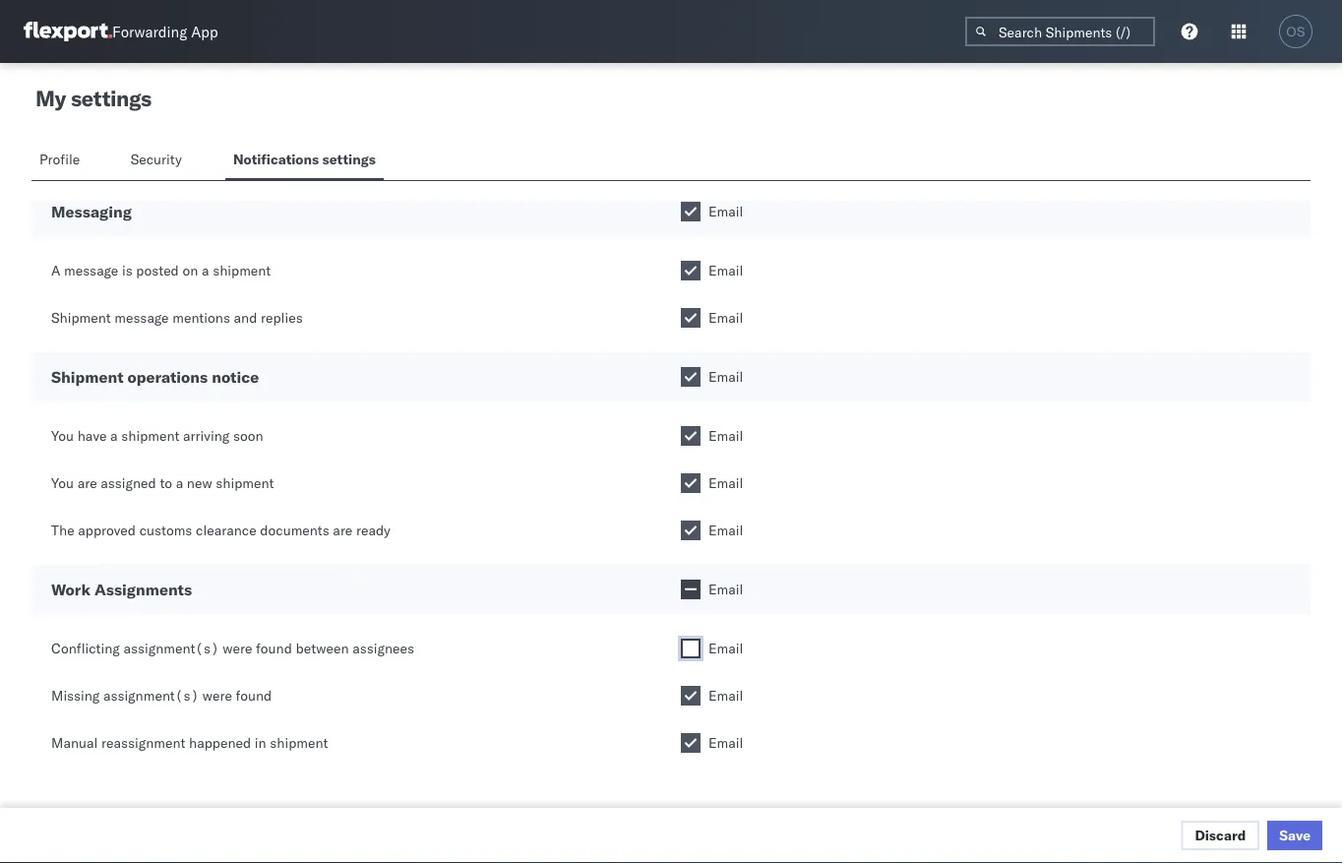 Task type: vqa. For each thing, say whether or not it's contained in the screenshot.
1st you from the bottom
yes



Task type: locate. For each thing, give the bounding box(es) containing it.
0 horizontal spatial settings
[[71, 85, 151, 112]]

1 vertical spatial were
[[203, 687, 232, 704]]

shipment
[[51, 309, 111, 326], [51, 367, 123, 387]]

settings right notifications
[[322, 151, 376, 168]]

email for work assignments
[[709, 581, 743, 598]]

missing assignment(s) were found
[[51, 687, 272, 704]]

notifications settings button
[[225, 142, 384, 180]]

are
[[77, 474, 97, 492], [333, 522, 353, 539]]

message
[[64, 262, 118, 279], [114, 309, 169, 326]]

in
[[255, 734, 266, 751]]

None checkbox
[[681, 473, 701, 493], [681, 521, 701, 540], [681, 639, 701, 658], [681, 686, 701, 706], [681, 733, 701, 753], [681, 473, 701, 493], [681, 521, 701, 540], [681, 639, 701, 658], [681, 686, 701, 706], [681, 733, 701, 753]]

found left between
[[256, 640, 292, 657]]

were
[[223, 640, 252, 657], [203, 687, 232, 704]]

0 vertical spatial assignment(s)
[[124, 640, 219, 657]]

shipment down a
[[51, 309, 111, 326]]

save
[[1280, 827, 1311, 844]]

forwarding
[[112, 22, 187, 41]]

5 email from the top
[[709, 427, 743, 444]]

1 vertical spatial message
[[114, 309, 169, 326]]

11 email from the top
[[709, 734, 743, 751]]

and
[[234, 309, 257, 326]]

email for manual reassignment happened in shipment
[[709, 734, 743, 751]]

settings right my
[[71, 85, 151, 112]]

found up in
[[236, 687, 272, 704]]

10 email from the top
[[709, 687, 743, 704]]

email for shipment operations notice
[[709, 368, 743, 385]]

message down the is
[[114, 309, 169, 326]]

documents
[[260, 522, 329, 539]]

email for messaging
[[709, 203, 743, 220]]

forwarding app
[[112, 22, 218, 41]]

message for shipment
[[114, 309, 169, 326]]

shipment right in
[[270, 734, 328, 751]]

assignment(s) for conflicting
[[124, 640, 219, 657]]

flexport. image
[[24, 22, 112, 41]]

7 email from the top
[[709, 522, 743, 539]]

shipment for shipment message mentions and replies
[[51, 309, 111, 326]]

message right a
[[64, 262, 118, 279]]

settings inside notifications settings button
[[322, 151, 376, 168]]

8 email from the top
[[709, 581, 743, 598]]

os button
[[1274, 9, 1319, 54]]

0 vertical spatial message
[[64, 262, 118, 279]]

a right to
[[176, 474, 183, 492]]

email
[[709, 203, 743, 220], [709, 262, 743, 279], [709, 309, 743, 326], [709, 368, 743, 385], [709, 427, 743, 444], [709, 474, 743, 492], [709, 522, 743, 539], [709, 581, 743, 598], [709, 640, 743, 657], [709, 687, 743, 704], [709, 734, 743, 751]]

soon
[[233, 427, 263, 444]]

notifications
[[233, 151, 319, 168]]

9 email from the top
[[709, 640, 743, 657]]

1 horizontal spatial are
[[333, 522, 353, 539]]

found for conflicting assignment(s) were found between assignees
[[256, 640, 292, 657]]

arriving
[[183, 427, 230, 444]]

2 you from the top
[[51, 474, 74, 492]]

new
[[187, 474, 212, 492]]

you up the
[[51, 474, 74, 492]]

1 vertical spatial settings
[[322, 151, 376, 168]]

notifications settings
[[233, 151, 376, 168]]

is
[[122, 262, 133, 279]]

0 vertical spatial you
[[51, 427, 74, 444]]

work
[[51, 580, 91, 599]]

settings
[[71, 85, 151, 112], [322, 151, 376, 168]]

0 vertical spatial shipment
[[51, 309, 111, 326]]

shipment up 'have'
[[51, 367, 123, 387]]

posted
[[136, 262, 179, 279]]

were up the happened
[[203, 687, 232, 704]]

discard button
[[1181, 821, 1260, 850]]

1 vertical spatial a
[[110, 427, 118, 444]]

were left between
[[223, 640, 252, 657]]

email for you have a shipment arriving soon
[[709, 427, 743, 444]]

forwarding app link
[[24, 22, 218, 41]]

1 horizontal spatial settings
[[322, 151, 376, 168]]

assignment(s)
[[124, 640, 219, 657], [103, 687, 199, 704]]

1 email from the top
[[709, 203, 743, 220]]

found
[[256, 640, 292, 657], [236, 687, 272, 704]]

mentions
[[172, 309, 230, 326]]

assignment(s) up missing assignment(s) were found
[[124, 640, 219, 657]]

None checkbox
[[681, 202, 701, 221], [681, 261, 701, 280], [681, 308, 701, 328], [681, 367, 701, 387], [681, 426, 701, 446], [681, 580, 701, 599], [681, 202, 701, 221], [681, 261, 701, 280], [681, 308, 701, 328], [681, 367, 701, 387], [681, 426, 701, 446], [681, 580, 701, 599]]

are left the assigned
[[77, 474, 97, 492]]

0 vertical spatial are
[[77, 474, 97, 492]]

0 vertical spatial settings
[[71, 85, 151, 112]]

you left 'have'
[[51, 427, 74, 444]]

manual
[[51, 734, 98, 751]]

notice
[[212, 367, 259, 387]]

assigned
[[101, 474, 156, 492]]

1 you from the top
[[51, 427, 74, 444]]

1 vertical spatial found
[[236, 687, 272, 704]]

4 email from the top
[[709, 368, 743, 385]]

1 vertical spatial shipment
[[51, 367, 123, 387]]

2 shipment from the top
[[51, 367, 123, 387]]

a
[[202, 262, 209, 279], [110, 427, 118, 444], [176, 474, 183, 492]]

2 email from the top
[[709, 262, 743, 279]]

1 vertical spatial you
[[51, 474, 74, 492]]

1 vertical spatial assignment(s)
[[103, 687, 199, 704]]

shipment
[[213, 262, 271, 279], [121, 427, 179, 444], [216, 474, 274, 492], [270, 734, 328, 751]]

you are assigned to a new shipment
[[51, 474, 274, 492]]

assignments
[[94, 580, 192, 599]]

0 horizontal spatial a
[[110, 427, 118, 444]]

0 vertical spatial found
[[256, 640, 292, 657]]

1 shipment from the top
[[51, 309, 111, 326]]

assignment(s) up reassignment
[[103, 687, 199, 704]]

2 vertical spatial a
[[176, 474, 183, 492]]

email for a message is posted on a shipment
[[709, 262, 743, 279]]

6 email from the top
[[709, 474, 743, 492]]

are left ready on the bottom left of the page
[[333, 522, 353, 539]]

a right on at the left
[[202, 262, 209, 279]]

1 vertical spatial are
[[333, 522, 353, 539]]

2 horizontal spatial a
[[202, 262, 209, 279]]

clearance
[[196, 522, 257, 539]]

0 vertical spatial were
[[223, 640, 252, 657]]

shipment for shipment operations notice
[[51, 367, 123, 387]]

you
[[51, 427, 74, 444], [51, 474, 74, 492]]

3 email from the top
[[709, 309, 743, 326]]

a right 'have'
[[110, 427, 118, 444]]



Task type: describe. For each thing, give the bounding box(es) containing it.
approved
[[78, 522, 136, 539]]

email for missing assignment(s) were found
[[709, 687, 743, 704]]

1 horizontal spatial a
[[176, 474, 183, 492]]

app
[[191, 22, 218, 41]]

you have a shipment arriving soon
[[51, 427, 263, 444]]

email for shipment message mentions and replies
[[709, 309, 743, 326]]

0 horizontal spatial are
[[77, 474, 97, 492]]

security
[[131, 151, 182, 168]]

customs
[[139, 522, 192, 539]]

conflicting assignment(s) were found between assignees
[[51, 640, 414, 657]]

replies
[[261, 309, 303, 326]]

Search Shipments (/) text field
[[966, 17, 1155, 46]]

shipment message mentions and replies
[[51, 309, 303, 326]]

my settings
[[35, 85, 151, 112]]

a message is posted on a shipment
[[51, 262, 271, 279]]

profile button
[[31, 142, 91, 180]]

shipment operations notice
[[51, 367, 259, 387]]

email for conflicting assignment(s) were found between assignees
[[709, 640, 743, 657]]

shipment up and
[[213, 262, 271, 279]]

messaging
[[51, 202, 132, 221]]

settings for my settings
[[71, 85, 151, 112]]

you for you are assigned to a new shipment
[[51, 474, 74, 492]]

were for missing
[[203, 687, 232, 704]]

email for you are assigned to a new shipment
[[709, 474, 743, 492]]

were for conflicting
[[223, 640, 252, 657]]

missing
[[51, 687, 100, 704]]

os
[[1287, 24, 1306, 39]]

the
[[51, 522, 74, 539]]

email for the approved customs clearance documents are ready
[[709, 522, 743, 539]]

settings for notifications settings
[[322, 151, 376, 168]]

my
[[35, 85, 66, 112]]

operations
[[127, 367, 208, 387]]

ready
[[356, 522, 391, 539]]

assignment(s) for missing
[[103, 687, 199, 704]]

0 vertical spatial a
[[202, 262, 209, 279]]

on
[[183, 262, 198, 279]]

between
[[296, 640, 349, 657]]

assignees
[[353, 640, 414, 657]]

save button
[[1268, 821, 1323, 850]]

to
[[160, 474, 172, 492]]

work assignments
[[51, 580, 192, 599]]

shipment right new
[[216, 474, 274, 492]]

shipment up you are assigned to a new shipment
[[121, 427, 179, 444]]

found for missing assignment(s) were found
[[236, 687, 272, 704]]

conflicting
[[51, 640, 120, 657]]

happened
[[189, 734, 251, 751]]

have
[[77, 427, 107, 444]]

security button
[[123, 142, 194, 180]]

the approved customs clearance documents are ready
[[51, 522, 391, 539]]

profile
[[39, 151, 80, 168]]

message for a
[[64, 262, 118, 279]]

reassignment
[[101, 734, 185, 751]]

a
[[51, 262, 60, 279]]

manual reassignment happened in shipment
[[51, 734, 328, 751]]

you for you have a shipment arriving soon
[[51, 427, 74, 444]]

discard
[[1195, 827, 1246, 844]]



